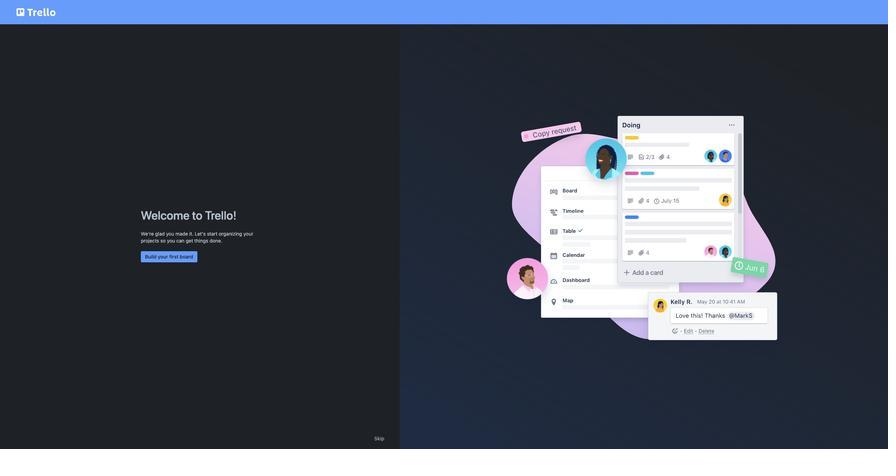 Task type: locate. For each thing, give the bounding box(es) containing it.
your right organizing
[[244, 231, 254, 237]]

0 horizontal spatial your
[[158, 254, 168, 260]]

your
[[244, 231, 254, 237], [158, 254, 168, 260]]

organizing
[[219, 231, 242, 237]]

glad
[[155, 231, 165, 237]]

we're
[[141, 231, 154, 237]]

you right the glad
[[166, 231, 174, 237]]

your inside "we're glad you made it. let's start organizing your projects so you can get things done."
[[244, 231, 254, 237]]

1 vertical spatial your
[[158, 254, 168, 260]]

0 vertical spatial your
[[244, 231, 254, 237]]

trello!
[[205, 208, 237, 222]]

1 vertical spatial you
[[167, 238, 175, 244]]

it.
[[189, 231, 194, 237]]

your left 'first'
[[158, 254, 168, 260]]

build
[[145, 254, 157, 260]]

you right so
[[167, 238, 175, 244]]

0 vertical spatial you
[[166, 231, 174, 237]]

skip button
[[375, 435, 385, 442]]

you
[[166, 231, 174, 237], [167, 238, 175, 244]]

1 horizontal spatial your
[[244, 231, 254, 237]]

welcome to trello!
[[141, 208, 237, 222]]

build your first board button
[[141, 251, 197, 263]]

get
[[186, 238, 193, 244]]

welcome
[[141, 208, 190, 222]]

let's
[[195, 231, 206, 237]]

start
[[207, 231, 218, 237]]



Task type: describe. For each thing, give the bounding box(es) containing it.
made
[[176, 231, 188, 237]]

trello image
[[15, 4, 57, 20]]

can
[[177, 238, 185, 244]]

we're glad you made it. let's start organizing your projects so you can get things done.
[[141, 231, 254, 244]]

things
[[195, 238, 208, 244]]

so
[[160, 238, 166, 244]]

welcome to trello! image
[[498, 108, 791, 366]]

build your first board
[[145, 254, 193, 260]]

projects
[[141, 238, 159, 244]]

first
[[169, 254, 179, 260]]

done.
[[210, 238, 222, 244]]

to
[[192, 208, 203, 222]]

board
[[180, 254, 193, 260]]

your inside build your first board button
[[158, 254, 168, 260]]

skip
[[375, 436, 385, 442]]



Task type: vqa. For each thing, say whether or not it's contained in the screenshot.
the top add image
no



